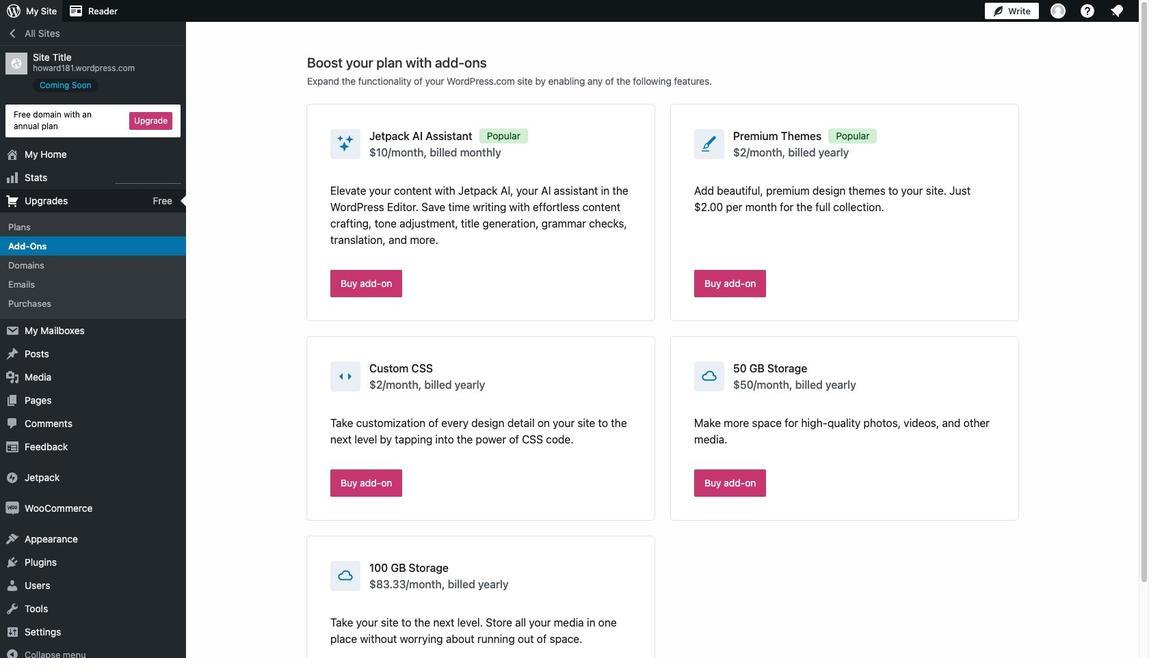 Task type: vqa. For each thing, say whether or not it's contained in the screenshot.
Task enabled image
no



Task type: locate. For each thing, give the bounding box(es) containing it.
0 vertical spatial img image
[[5, 471, 19, 485]]

1 vertical spatial img image
[[5, 502, 19, 516]]

manage your notifications image
[[1109, 3, 1125, 19]]

help image
[[1080, 3, 1096, 19]]

img image
[[5, 471, 19, 485], [5, 502, 19, 516]]

main content
[[307, 54, 1019, 659]]



Task type: describe. For each thing, give the bounding box(es) containing it.
my profile image
[[1051, 3, 1066, 18]]

1 img image from the top
[[5, 471, 19, 485]]

highest hourly views 0 image
[[116, 175, 181, 184]]

2 img image from the top
[[5, 502, 19, 516]]



